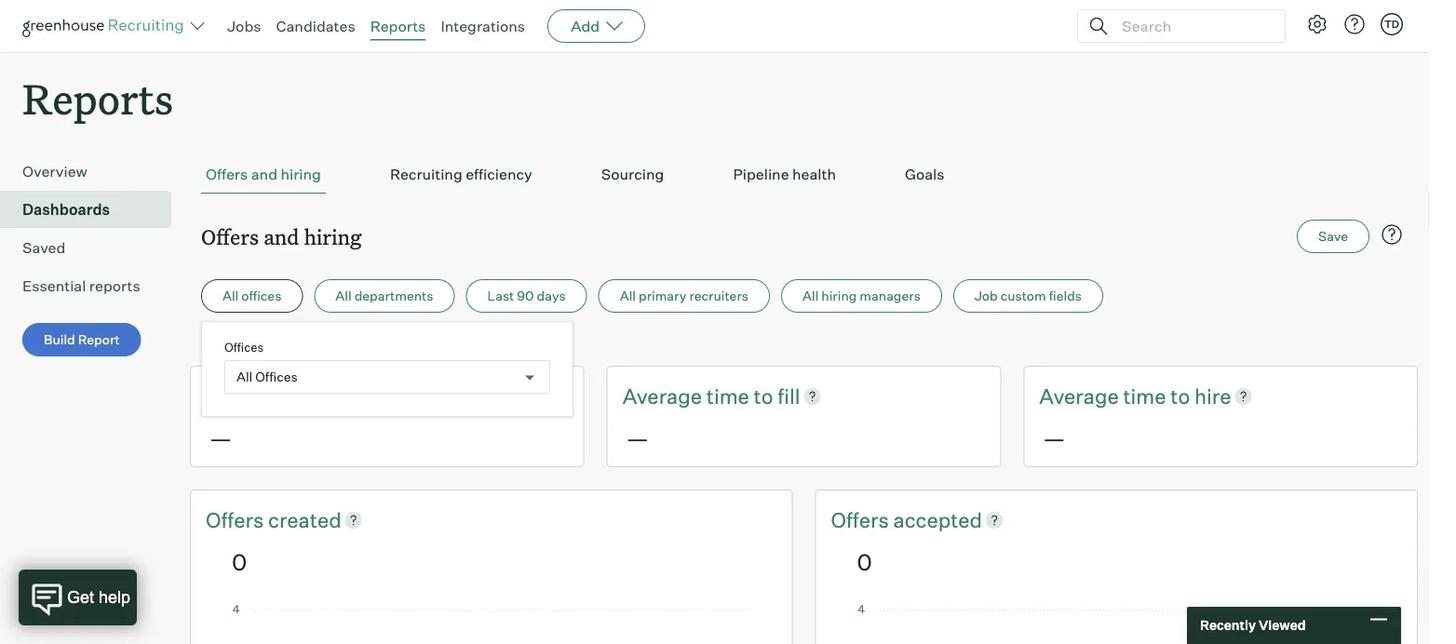 Task type: describe. For each thing, give the bounding box(es) containing it.
2,
[[278, 337, 290, 353]]

recruiters
[[689, 288, 749, 304]]

candidates
[[276, 17, 355, 35]]

reports
[[89, 277, 140, 295]]

rate link
[[373, 382, 411, 411]]

save
[[1318, 228, 1348, 245]]

pipeline
[[733, 165, 789, 184]]

offers and hiring button
[[201, 156, 326, 194]]

primary
[[639, 288, 686, 304]]

offers inside button
[[206, 165, 248, 184]]

last 90 days
[[487, 288, 566, 304]]

0 vertical spatial offices
[[224, 340, 264, 354]]

jobs
[[227, 17, 261, 35]]

build report
[[44, 332, 120, 348]]

to link for fill
[[754, 382, 778, 411]]

to link for hire
[[1171, 382, 1194, 411]]

0 horizontal spatial reports
[[22, 71, 173, 126]]

time link for fill
[[706, 382, 754, 411]]

saved link
[[22, 237, 164, 259]]

managers
[[860, 288, 921, 304]]

td button
[[1381, 13, 1403, 35]]

all hiring managers button
[[781, 279, 942, 313]]

essential reports link
[[22, 275, 164, 297]]

job custom fields button
[[953, 279, 1103, 313]]

integrations link
[[441, 17, 525, 35]]

offices
[[241, 288, 282, 304]]

all for all primary recruiters
[[620, 288, 636, 304]]

accepted link
[[893, 506, 982, 534]]

time for hire
[[1123, 383, 1166, 409]]

job custom fields
[[975, 288, 1082, 304]]

all offices
[[236, 369, 298, 385]]

— for hire
[[1043, 424, 1065, 452]]

90
[[517, 288, 534, 304]]

aug 4 - nov 2, 2023
[[201, 337, 326, 353]]

tab list containing offers and hiring
[[201, 156, 1407, 194]]

average for fill
[[623, 383, 702, 409]]

and inside button
[[251, 165, 277, 184]]

greenhouse recruiting image
[[22, 15, 190, 37]]

last 90 days button
[[466, 279, 587, 313]]

average time to for fill
[[623, 383, 778, 409]]

1 — from the left
[[209, 424, 232, 452]]

build
[[44, 332, 75, 348]]

nov
[[250, 337, 275, 353]]

all offices button
[[201, 279, 303, 313]]

all offices
[[223, 288, 282, 304]]

offers link for accepted
[[831, 506, 893, 534]]

all for all offices
[[236, 369, 253, 385]]

average for hire
[[1039, 383, 1119, 409]]

configure image
[[1306, 13, 1329, 35]]

all for all departments
[[336, 288, 352, 304]]

pipeline health button
[[728, 156, 841, 194]]

dashboards link
[[22, 198, 164, 221]]

departments
[[354, 288, 433, 304]]

fill link
[[778, 382, 800, 411]]

all for all offices
[[223, 288, 239, 304]]

created
[[268, 507, 341, 533]]

efficiency
[[466, 165, 532, 184]]

sourcing
[[601, 165, 664, 184]]

recruiting efficiency button
[[385, 156, 537, 194]]

essential reports
[[22, 277, 140, 295]]

2023
[[293, 337, 326, 353]]

all hiring managers
[[803, 288, 921, 304]]

aug
[[201, 337, 227, 353]]

dashboards
[[22, 200, 110, 219]]

offers link for created
[[206, 506, 268, 534]]

overview link
[[22, 160, 164, 183]]

4
[[230, 337, 239, 353]]

to for hire
[[1171, 383, 1190, 409]]

all departments
[[336, 288, 433, 304]]

to for fill
[[754, 383, 773, 409]]

0 for created
[[232, 548, 247, 576]]

recruiting
[[390, 165, 462, 184]]

add button
[[548, 9, 645, 43]]



Task type: vqa. For each thing, say whether or not it's contained in the screenshot.
fourth Review from the bottom of the page
no



Task type: locate. For each thing, give the bounding box(es) containing it.
offer
[[206, 383, 253, 409]]

created link
[[268, 506, 341, 534]]

all left the offices
[[223, 288, 239, 304]]

average
[[623, 383, 702, 409], [1039, 383, 1119, 409]]

xychart image for accepted
[[857, 605, 1376, 644]]

1 horizontal spatial 0
[[857, 548, 872, 576]]

hire
[[1194, 383, 1231, 409]]

all for all hiring managers
[[803, 288, 819, 304]]

0 horizontal spatial xychart image
[[232, 605, 751, 644]]

2 time link from the left
[[1123, 382, 1171, 411]]

0
[[232, 548, 247, 576], [857, 548, 872, 576]]

jobs link
[[227, 17, 261, 35]]

accepted
[[893, 507, 982, 533]]

all left primary
[[620, 288, 636, 304]]

1 horizontal spatial —
[[626, 424, 649, 452]]

all left 'departments'
[[336, 288, 352, 304]]

1 horizontal spatial average
[[1039, 383, 1119, 409]]

save button
[[1297, 220, 1370, 253]]

offer acceptance
[[206, 383, 373, 409]]

time left the hire
[[1123, 383, 1166, 409]]

2 average from the left
[[1039, 383, 1119, 409]]

2 time from the left
[[1123, 383, 1166, 409]]

—
[[209, 424, 232, 452], [626, 424, 649, 452], [1043, 424, 1065, 452]]

1 average from the left
[[623, 383, 702, 409]]

0 horizontal spatial time
[[706, 383, 749, 409]]

reports down greenhouse recruiting image
[[22, 71, 173, 126]]

average time to for hire
[[1039, 383, 1194, 409]]

1 average time to from the left
[[623, 383, 778, 409]]

to left the hire
[[1171, 383, 1190, 409]]

1 0 from the left
[[232, 548, 247, 576]]

0 horizontal spatial —
[[209, 424, 232, 452]]

0 horizontal spatial time link
[[706, 382, 754, 411]]

all departments button
[[314, 279, 455, 313]]

1 horizontal spatial offers link
[[831, 506, 893, 534]]

offers and hiring inside button
[[206, 165, 321, 184]]

average link
[[623, 382, 706, 411], [1039, 382, 1123, 411]]

time link
[[706, 382, 754, 411], [1123, 382, 1171, 411]]

1 horizontal spatial time
[[1123, 383, 1166, 409]]

1 time link from the left
[[706, 382, 754, 411]]

offers link
[[206, 506, 268, 534], [831, 506, 893, 534]]

to
[[754, 383, 773, 409], [1171, 383, 1190, 409]]

1 horizontal spatial time link
[[1123, 382, 1171, 411]]

all left managers
[[803, 288, 819, 304]]

0 horizontal spatial average time to
[[623, 383, 778, 409]]

custom
[[1001, 288, 1046, 304]]

all
[[223, 288, 239, 304], [336, 288, 352, 304], [620, 288, 636, 304], [803, 288, 819, 304], [236, 369, 253, 385]]

1 vertical spatial reports
[[22, 71, 173, 126]]

1 vertical spatial and
[[264, 223, 299, 250]]

0 vertical spatial hiring
[[281, 165, 321, 184]]

1 horizontal spatial to
[[1171, 383, 1190, 409]]

integrations
[[441, 17, 525, 35]]

1 to link from the left
[[754, 382, 778, 411]]

time
[[706, 383, 749, 409], [1123, 383, 1166, 409]]

pipeline health
[[733, 165, 836, 184]]

hire link
[[1194, 382, 1231, 411]]

all primary recruiters
[[620, 288, 749, 304]]

reports right candidates 'link'
[[370, 17, 426, 35]]

offers and hiring
[[206, 165, 321, 184], [201, 223, 362, 250]]

reports link
[[370, 17, 426, 35]]

tab list
[[201, 156, 1407, 194]]

recently viewed
[[1200, 617, 1306, 634]]

-
[[242, 337, 247, 353]]

td button
[[1377, 9, 1407, 39]]

recruiting efficiency
[[390, 165, 532, 184]]

1 horizontal spatial to link
[[1171, 382, 1194, 411]]

offers
[[206, 165, 248, 184], [201, 223, 259, 250], [206, 507, 268, 533], [831, 507, 893, 533]]

reports
[[370, 17, 426, 35], [22, 71, 173, 126]]

1 horizontal spatial average time to
[[1039, 383, 1194, 409]]

average link for hire
[[1039, 382, 1123, 411]]

1 vertical spatial offers and hiring
[[201, 223, 362, 250]]

0 horizontal spatial to link
[[754, 382, 778, 411]]

build report button
[[22, 323, 141, 357]]

2 0 from the left
[[857, 548, 872, 576]]

offices
[[224, 340, 264, 354], [255, 369, 298, 385]]

3 — from the left
[[1043, 424, 1065, 452]]

health
[[792, 165, 836, 184]]

xychart image for created
[[232, 605, 751, 644]]

2 — from the left
[[626, 424, 649, 452]]

0 horizontal spatial to
[[754, 383, 773, 409]]

viewed
[[1259, 617, 1306, 634]]

0 vertical spatial and
[[251, 165, 277, 184]]

time link left fill link
[[706, 382, 754, 411]]

2 average time to from the left
[[1039, 383, 1194, 409]]

1 offers link from the left
[[206, 506, 268, 534]]

1 vertical spatial offices
[[255, 369, 298, 385]]

0 horizontal spatial 0
[[232, 548, 247, 576]]

days
[[537, 288, 566, 304]]

hiring
[[281, 165, 321, 184], [304, 223, 362, 250], [821, 288, 857, 304]]

2 xychart image from the left
[[857, 605, 1376, 644]]

to left fill
[[754, 383, 773, 409]]

0 vertical spatial offers and hiring
[[206, 165, 321, 184]]

all down -
[[236, 369, 253, 385]]

acceptance link
[[258, 382, 373, 411]]

last
[[487, 288, 514, 304]]

job
[[975, 288, 998, 304]]

all inside 'button'
[[336, 288, 352, 304]]

2 to link from the left
[[1171, 382, 1194, 411]]

— for fill
[[626, 424, 649, 452]]

recently
[[1200, 617, 1256, 634]]

2 to from the left
[[1171, 383, 1190, 409]]

offer link
[[206, 382, 258, 411]]

essential
[[22, 277, 86, 295]]

average time to
[[623, 383, 778, 409], [1039, 383, 1194, 409]]

0 for accepted
[[857, 548, 872, 576]]

xychart image
[[232, 605, 751, 644], [857, 605, 1376, 644]]

time for fill
[[706, 383, 749, 409]]

overview
[[22, 162, 87, 181]]

to link
[[754, 382, 778, 411], [1171, 382, 1194, 411]]

1 to from the left
[[754, 383, 773, 409]]

add
[[571, 17, 600, 35]]

0 horizontal spatial average
[[623, 383, 702, 409]]

average link for fill
[[623, 382, 706, 411]]

2 vertical spatial hiring
[[821, 288, 857, 304]]

1 xychart image from the left
[[232, 605, 751, 644]]

fill
[[778, 383, 800, 409]]

2 offers link from the left
[[831, 506, 893, 534]]

0 vertical spatial reports
[[370, 17, 426, 35]]

1 horizontal spatial average link
[[1039, 382, 1123, 411]]

0 horizontal spatial offers link
[[206, 506, 268, 534]]

candidates link
[[276, 17, 355, 35]]

Search text field
[[1117, 13, 1268, 40]]

time link for hire
[[1123, 382, 1171, 411]]

time left fill
[[706, 383, 749, 409]]

1 horizontal spatial xychart image
[[857, 605, 1376, 644]]

all primary recruiters button
[[598, 279, 770, 313]]

1 horizontal spatial reports
[[370, 17, 426, 35]]

rate
[[373, 383, 411, 409]]

2 average link from the left
[[1039, 382, 1123, 411]]

1 average link from the left
[[623, 382, 706, 411]]

fields
[[1049, 288, 1082, 304]]

goals
[[905, 165, 945, 184]]

1 time from the left
[[706, 383, 749, 409]]

0 horizontal spatial average link
[[623, 382, 706, 411]]

faq image
[[1381, 224, 1403, 246]]

acceptance
[[258, 383, 369, 409]]

1 vertical spatial hiring
[[304, 223, 362, 250]]

td
[[1384, 18, 1399, 30]]

time link left hire 'link'
[[1123, 382, 1171, 411]]

saved
[[22, 239, 65, 257]]

2 horizontal spatial —
[[1043, 424, 1065, 452]]

sourcing button
[[597, 156, 669, 194]]

goals button
[[900, 156, 949, 194]]

report
[[78, 332, 120, 348]]



